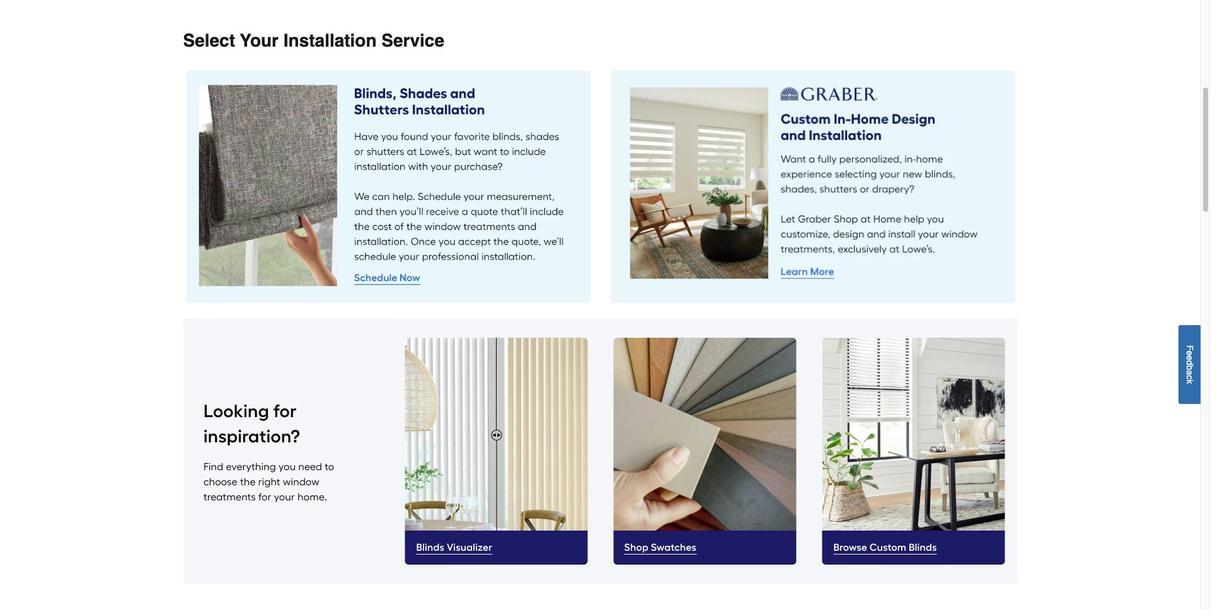 Task type: describe. For each thing, give the bounding box(es) containing it.
select your installation service
[[183, 30, 444, 51]]

select
[[183, 30, 235, 51]]

c
[[1185, 375, 1195, 379]]

b
[[1185, 365, 1195, 370]]

f e e d b a c k
[[1185, 345, 1195, 384]]

2 e from the top
[[1185, 355, 1195, 360]]

your
[[240, 30, 279, 51]]

a
[[1185, 370, 1195, 375]]

installation
[[284, 30, 377, 51]]

d
[[1185, 360, 1195, 365]]



Task type: vqa. For each thing, say whether or not it's contained in the screenshot.
b on the right bottom of the page
yes



Task type: locate. For each thing, give the bounding box(es) containing it.
e up d
[[1185, 350, 1195, 355]]

browse custom blinds. image
[[809, 319, 1018, 585]]

blinds, shades and shutters installation. image
[[186, 71, 590, 303]]

1 e from the top
[[1185, 350, 1195, 355]]

shop swatches. image
[[600, 319, 809, 585]]

f
[[1185, 345, 1195, 350]]

k
[[1185, 379, 1195, 384]]

service
[[382, 30, 444, 51]]

e
[[1185, 350, 1195, 355], [1185, 355, 1195, 360]]

blinds visualizer. image
[[392, 319, 600, 585]]

looking for inspiration? find what you need to choose the right window treatments for your home. image
[[183, 319, 392, 585]]

f e e d b a c k button
[[1179, 325, 1201, 404]]

e up b
[[1185, 355, 1195, 360]]

graber custom in-home design and installation. image
[[610, 71, 1015, 303]]



